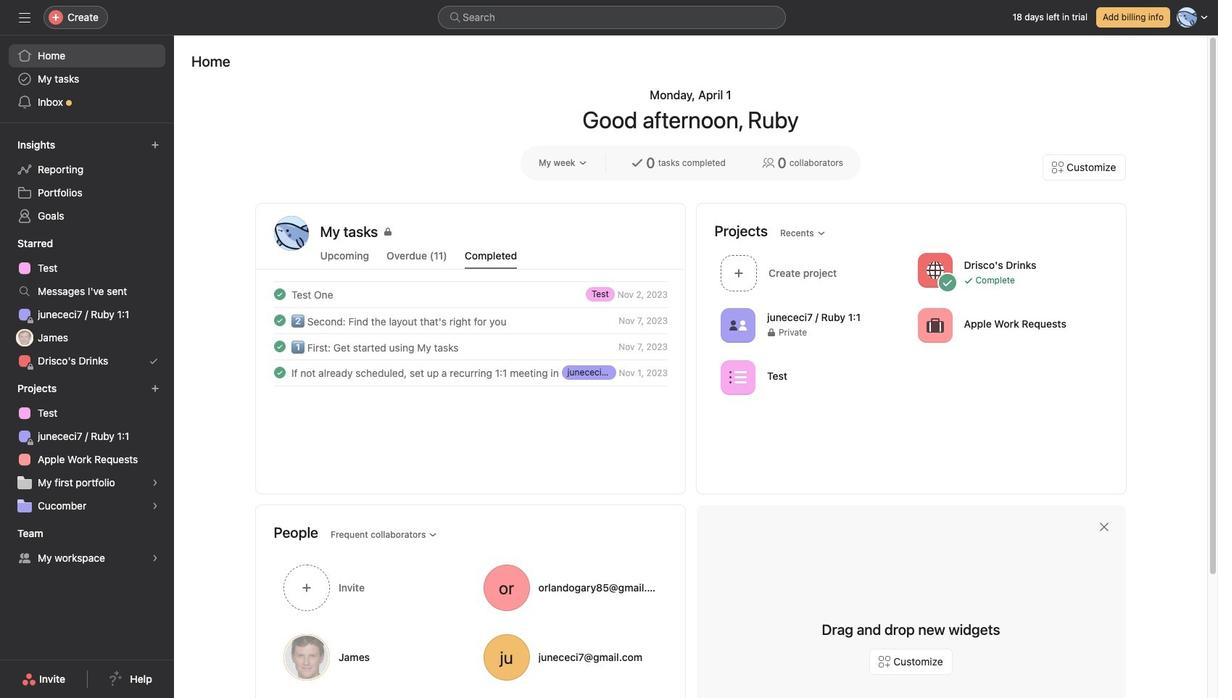 Task type: vqa. For each thing, say whether or not it's contained in the screenshot.
1st list item from the bottom of the page
yes



Task type: describe. For each thing, give the bounding box(es) containing it.
completed image for fourth list item from the top
[[271, 364, 288, 382]]

completed image for 2nd list item from the top
[[271, 312, 288, 329]]

globe image
[[926, 262, 944, 279]]

hide sidebar image
[[19, 12, 30, 23]]

completed checkbox for second list item from the bottom
[[271, 338, 288, 355]]

see details, cucomber image
[[151, 502, 160, 511]]

insights element
[[0, 132, 174, 231]]

see details, my workspace image
[[151, 554, 160, 563]]

completed checkbox for 2nd list item from the top
[[271, 312, 288, 329]]

completed checkbox for 4th list item from the bottom of the page
[[271, 286, 288, 303]]

4 list item from the top
[[256, 360, 685, 386]]

view profile image
[[274, 216, 309, 251]]

teams element
[[0, 521, 174, 573]]



Task type: locate. For each thing, give the bounding box(es) containing it.
1 completed checkbox from the top
[[271, 286, 288, 303]]

dismiss image
[[1099, 522, 1110, 533]]

3 completed checkbox from the top
[[271, 338, 288, 355]]

list item
[[256, 281, 685, 308], [256, 308, 685, 334], [256, 334, 685, 360], [256, 360, 685, 386]]

list box
[[438, 6, 786, 29]]

Completed checkbox
[[271, 286, 288, 303], [271, 312, 288, 329], [271, 338, 288, 355]]

completed image for 4th list item from the bottom of the page
[[271, 286, 288, 303]]

2 vertical spatial completed checkbox
[[271, 338, 288, 355]]

completed image
[[271, 286, 288, 303], [271, 312, 288, 329], [271, 338, 288, 355], [271, 364, 288, 382]]

1 vertical spatial completed checkbox
[[271, 312, 288, 329]]

people image
[[729, 317, 747, 334]]

2 list item from the top
[[256, 308, 685, 334]]

2 completed image from the top
[[271, 312, 288, 329]]

Completed checkbox
[[271, 364, 288, 382]]

3 completed image from the top
[[271, 338, 288, 355]]

completed image for second list item from the bottom
[[271, 338, 288, 355]]

3 list item from the top
[[256, 334, 685, 360]]

new insights image
[[151, 141, 160, 149]]

0 vertical spatial completed checkbox
[[271, 286, 288, 303]]

starred element
[[0, 231, 174, 376]]

new project or portfolio image
[[151, 385, 160, 393]]

2 completed checkbox from the top
[[271, 312, 288, 329]]

1 list item from the top
[[256, 281, 685, 308]]

briefcase image
[[926, 317, 944, 334]]

global element
[[0, 36, 174, 123]]

see details, my first portfolio image
[[151, 479, 160, 488]]

list image
[[729, 369, 747, 386]]

1 completed image from the top
[[271, 286, 288, 303]]

projects element
[[0, 376, 174, 521]]

4 completed image from the top
[[271, 364, 288, 382]]



